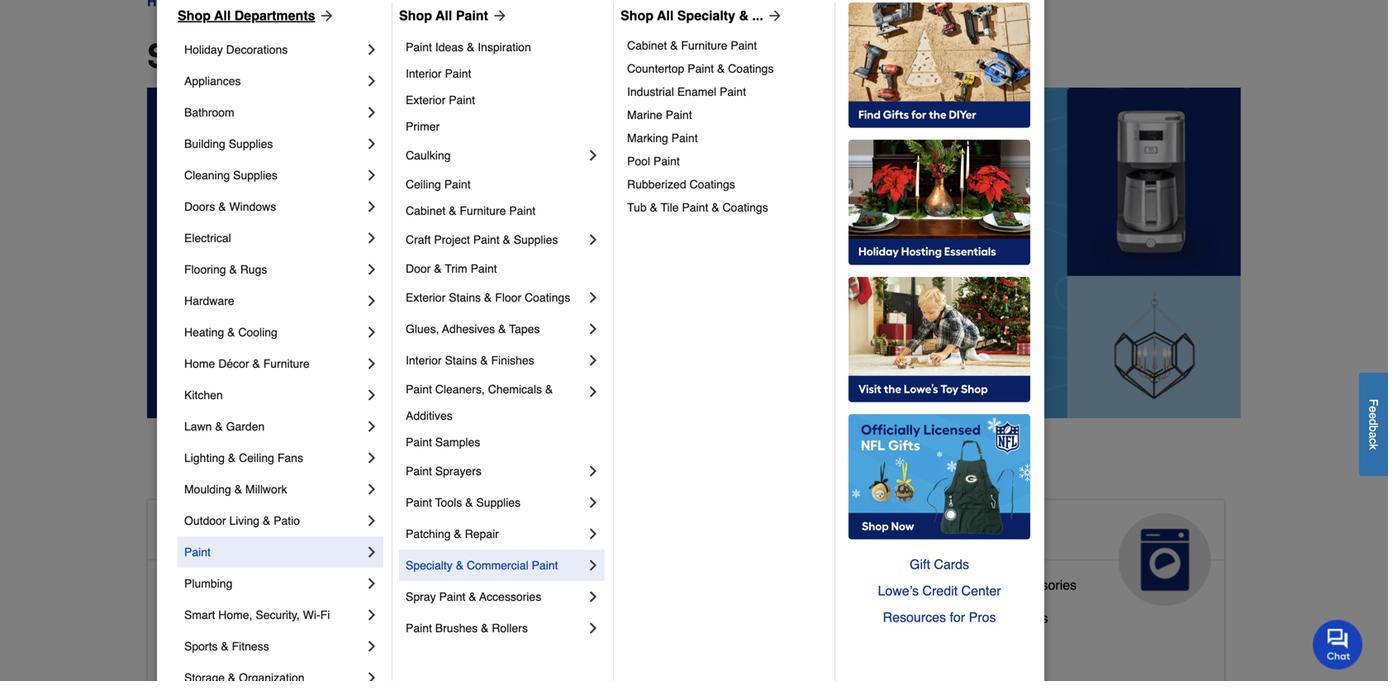 Task type: locate. For each thing, give the bounding box(es) containing it.
ceiling down caulking
[[406, 178, 441, 191]]

0 horizontal spatial ceiling
[[239, 451, 274, 465]]

cabinet & furniture paint
[[628, 39, 757, 52], [406, 204, 536, 217]]

& down patching & repair
[[456, 559, 464, 572]]

accessible inside "link"
[[161, 644, 224, 659]]

1 horizontal spatial pet
[[636, 520, 672, 546]]

paint down animal
[[532, 559, 558, 572]]

paint down 'marine paint'
[[672, 131, 698, 145]]

0 horizontal spatial cabinet & furniture paint link
[[406, 198, 602, 224]]

appliances down the holiday
[[184, 74, 241, 88]]

fi
[[321, 609, 330, 622]]

accessible bathroom
[[161, 577, 285, 593]]

departments for shop all departments
[[289, 37, 491, 75]]

kitchen link
[[184, 379, 364, 411]]

3 shop from the left
[[621, 8, 654, 23]]

departments up 'holiday decorations' link
[[235, 8, 315, 23]]

lawn & garden
[[184, 420, 265, 433]]

ceiling paint link
[[406, 171, 602, 198]]

visit the lowe's toy shop. image
[[849, 277, 1031, 403]]

0 horizontal spatial shop
[[178, 8, 211, 23]]

accessible for accessible bedroom
[[161, 611, 224, 626]]

credit
[[923, 583, 958, 599]]

& up countertop
[[671, 39, 678, 52]]

appliances link up chillers
[[885, 500, 1225, 606]]

1 exterior from the top
[[406, 93, 446, 107]]

shop up the holiday
[[178, 8, 211, 23]]

industrial enamel paint link
[[628, 80, 823, 103]]

cabinet & furniture paint link up countertop paint & coatings
[[628, 34, 823, 57]]

& right chemicals
[[546, 383, 553, 396]]

chevron right image for flooring & rugs
[[364, 261, 380, 278]]

supplies up windows
[[233, 169, 278, 182]]

chevron right image for moulding & millwork
[[364, 481, 380, 498]]

ceiling paint
[[406, 178, 471, 191]]

paint inside paint cleaners, chemicals & additives
[[406, 383, 432, 396]]

lighting
[[184, 451, 225, 465]]

& inside paint cleaners, chemicals & additives
[[546, 383, 553, 396]]

appliances up cards
[[898, 520, 1022, 546]]

chevron right image for holiday decorations
[[364, 41, 380, 58]]

3 accessible from the top
[[161, 611, 224, 626]]

rubberized coatings link
[[628, 173, 823, 196]]

cabinet & furniture paint link up craft project paint & supplies at the top of the page
[[406, 198, 602, 224]]

doors & windows link
[[184, 191, 364, 222]]

1 horizontal spatial cabinet & furniture paint
[[628, 39, 757, 52]]

1 interior from the top
[[406, 67, 442, 80]]

accessible up sports
[[161, 611, 224, 626]]

shop up countertop
[[621, 8, 654, 23]]

paint up additives
[[406, 383, 432, 396]]

cabinet up countertop
[[628, 39, 667, 52]]

trim
[[445, 262, 468, 275]]

pool
[[628, 155, 651, 168]]

shop inside shop all specialty & ... link
[[621, 8, 654, 23]]

0 horizontal spatial appliances
[[184, 74, 241, 88]]

0 vertical spatial ceiling
[[406, 178, 441, 191]]

animal & pet care image
[[751, 513, 843, 606]]

1 vertical spatial specialty
[[406, 559, 453, 572]]

cabinet & furniture paint up countertop paint & coatings
[[628, 39, 757, 52]]

wi-
[[303, 609, 321, 622]]

0 vertical spatial stains
[[449, 291, 481, 304]]

1 vertical spatial cabinet & furniture paint
[[406, 204, 536, 217]]

paint down caulking
[[445, 178, 471, 191]]

project
[[434, 233, 470, 246]]

countertop paint & coatings link
[[628, 57, 823, 80]]

1 horizontal spatial arrow right image
[[764, 7, 784, 24]]

patio
[[274, 514, 300, 527]]

paint samples link
[[406, 429, 602, 456]]

& left millwork
[[235, 483, 242, 496]]

paint inside "link"
[[445, 178, 471, 191]]

0 vertical spatial appliances link
[[184, 65, 364, 97]]

1 vertical spatial interior
[[406, 354, 442, 367]]

appliances link
[[184, 65, 364, 97], [885, 500, 1225, 606]]

stains up cleaners,
[[445, 354, 477, 367]]

0 vertical spatial exterior
[[406, 93, 446, 107]]

care
[[530, 546, 581, 573]]

& right décor
[[253, 357, 260, 370]]

specialty left ...
[[678, 8, 736, 23]]

1 vertical spatial cabinet
[[406, 204, 446, 217]]

shop inside shop all paint 'link'
[[399, 8, 432, 23]]

paint up paint ideas & inspiration
[[456, 8, 489, 23]]

home décor & furniture link
[[184, 348, 364, 379]]

lawn & garden link
[[184, 411, 364, 442]]

shop all specialty & ... link
[[621, 6, 784, 26]]

home
[[184, 357, 215, 370], [289, 520, 353, 546], [275, 644, 310, 659]]

lawn
[[184, 420, 212, 433]]

paint up "marine paint" link
[[720, 85, 747, 98]]

accessible down smart
[[161, 644, 224, 659]]

lighting & ceiling fans link
[[184, 442, 364, 474]]

stains down trim
[[449, 291, 481, 304]]

0 vertical spatial specialty
[[678, 8, 736, 23]]

interior stains & finishes link
[[406, 345, 585, 376]]

holiday hosting essentials. image
[[849, 140, 1031, 265]]

outdoor living & patio link
[[184, 505, 364, 537]]

holiday decorations link
[[184, 34, 364, 65]]

1 horizontal spatial ceiling
[[406, 178, 441, 191]]

door & trim paint
[[406, 262, 497, 275]]

accessible for accessible bathroom
[[161, 577, 224, 593]]

exterior for exterior paint
[[406, 93, 446, 107]]

1 horizontal spatial appliances
[[898, 520, 1022, 546]]

1 vertical spatial stains
[[445, 354, 477, 367]]

flooring & rugs
[[184, 263, 267, 276]]

home inside "link"
[[275, 644, 310, 659]]

chevron right image for specialty & commercial paint
[[585, 557, 602, 574]]

e
[[1368, 406, 1381, 412], [1368, 412, 1381, 419]]

center
[[962, 583, 1002, 599]]

accessories up chillers
[[1006, 577, 1077, 593]]

paint left tools
[[406, 496, 432, 509]]

specialty
[[678, 8, 736, 23], [406, 559, 453, 572]]

e up d
[[1368, 406, 1381, 412]]

chevron right image for heating & cooling
[[364, 324, 380, 341]]

supplies inside "link"
[[588, 604, 639, 619]]

0 horizontal spatial accessories
[[480, 590, 542, 604]]

plumbing
[[184, 577, 233, 590]]

paint down ceiling paint "link"
[[510, 204, 536, 217]]

0 vertical spatial home
[[184, 357, 215, 370]]

1 horizontal spatial cabinet
[[628, 39, 667, 52]]

1 horizontal spatial shop
[[399, 8, 432, 23]]

chevron right image for spray paint & accessories
[[585, 589, 602, 605]]

2 shop from the left
[[399, 8, 432, 23]]

arrow right image inside shop all paint 'link'
[[489, 7, 508, 24]]

e up b
[[1368, 412, 1381, 419]]

accessible bathroom link
[[161, 574, 285, 607]]

marine paint
[[628, 108, 693, 122]]

& up paint brushes & rollers
[[469, 590, 477, 604]]

0 vertical spatial cabinet
[[628, 39, 667, 52]]

shop for shop all specialty & ...
[[621, 8, 654, 23]]

supplies for livestock supplies
[[588, 604, 639, 619]]

supplies for cleaning supplies
[[233, 169, 278, 182]]

0 vertical spatial departments
[[235, 8, 315, 23]]

accessible up smart
[[161, 577, 224, 593]]

& left tapes
[[499, 322, 506, 336]]

appliances
[[184, 74, 241, 88], [898, 520, 1022, 546]]

exterior
[[406, 93, 446, 107], [406, 291, 446, 304]]

2 interior from the top
[[406, 354, 442, 367]]

0 horizontal spatial specialty
[[406, 559, 453, 572]]

chevron right image for paint tools & supplies
[[585, 494, 602, 511]]

1 arrow right image from the left
[[489, 7, 508, 24]]

electrical link
[[184, 222, 364, 254]]

chevron right image
[[364, 41, 380, 58], [364, 104, 380, 121], [364, 136, 380, 152], [585, 147, 602, 164], [364, 167, 380, 184], [364, 261, 380, 278], [364, 293, 380, 309], [364, 324, 380, 341], [585, 352, 602, 369], [364, 387, 380, 403], [364, 481, 380, 498], [585, 494, 602, 511], [585, 526, 602, 542], [585, 557, 602, 574], [364, 607, 380, 623]]

accessible down moulding
[[161, 520, 282, 546]]

interior up the exterior paint
[[406, 67, 442, 80]]

accessories up rollers
[[480, 590, 542, 604]]

0 vertical spatial bathroom
[[184, 106, 235, 119]]

cabinet down ceiling paint
[[406, 204, 446, 217]]

exterior down door
[[406, 291, 446, 304]]

electrical
[[184, 231, 231, 245]]

doors
[[184, 200, 215, 213]]

chevron right image for outdoor living & patio
[[364, 513, 380, 529]]

& left trim
[[434, 262, 442, 275]]

supplies up cleaning supplies
[[229, 137, 273, 150]]

4 accessible from the top
[[161, 644, 224, 659]]

gift
[[910, 557, 931, 572]]

gift cards link
[[849, 551, 1031, 578]]

beds,
[[553, 637, 587, 652]]

plumbing link
[[184, 568, 364, 599]]

& right the entry
[[263, 644, 271, 659]]

2 horizontal spatial shop
[[621, 8, 654, 23]]

interior down glues,
[[406, 354, 442, 367]]

doors & windows
[[184, 200, 276, 213]]

shop inside shop all departments 'link'
[[178, 8, 211, 23]]

houses,
[[591, 637, 639, 652]]

2 arrow right image from the left
[[764, 7, 784, 24]]

1 vertical spatial exterior
[[406, 291, 446, 304]]

paint up door & trim paint link
[[473, 233, 500, 246]]

1 horizontal spatial cabinet & furniture paint link
[[628, 34, 823, 57]]

animal & pet care
[[530, 520, 672, 573]]

rubberized
[[628, 178, 687, 191]]

& left the floor
[[484, 291, 492, 304]]

chevron right image for caulking
[[585, 147, 602, 164]]

1 vertical spatial appliances link
[[885, 500, 1225, 606]]

shop
[[147, 37, 230, 75]]

shop up paint ideas & inspiration
[[399, 8, 432, 23]]

heating & cooling
[[184, 326, 278, 339]]

cabinet & furniture paint up craft project paint & supplies at the top of the page
[[406, 204, 536, 217]]

ideas
[[436, 41, 464, 54]]

d
[[1368, 419, 1381, 425]]

arrow right image up paint ideas & inspiration link
[[489, 7, 508, 24]]

b
[[1368, 425, 1381, 432]]

arrow right image inside shop all specialty & ... link
[[764, 7, 784, 24]]

paint right spray
[[439, 590, 466, 604]]

& left 'cooling'
[[227, 326, 235, 339]]

all for paint
[[436, 8, 452, 23]]

cabinet
[[628, 39, 667, 52], [406, 204, 446, 217]]

cabinet & furniture paint link
[[628, 34, 823, 57], [406, 198, 602, 224]]

exterior inside exterior paint link
[[406, 93, 446, 107]]

chevron right image
[[364, 73, 380, 89], [364, 198, 380, 215], [364, 230, 380, 246], [585, 231, 602, 248], [585, 289, 602, 306], [585, 321, 602, 337], [364, 356, 380, 372], [585, 384, 602, 400], [364, 418, 380, 435], [364, 450, 380, 466], [585, 463, 602, 480], [364, 513, 380, 529], [364, 544, 380, 561], [364, 575, 380, 592], [585, 589, 602, 605], [585, 620, 602, 637], [364, 638, 380, 655], [364, 670, 380, 681]]

1 vertical spatial departments
[[289, 37, 491, 75]]

1 horizontal spatial accessories
[[1006, 577, 1077, 593]]

0 vertical spatial pet
[[636, 520, 672, 546]]

1 vertical spatial ceiling
[[239, 451, 274, 465]]

1 accessible from the top
[[161, 520, 282, 546]]

2 e from the top
[[1368, 412, 1381, 419]]

moulding & millwork
[[184, 483, 287, 496]]

departments up the exterior paint
[[289, 37, 491, 75]]

& inside "link"
[[263, 644, 271, 659]]

patching
[[406, 527, 451, 541]]

arrow right image
[[489, 7, 508, 24], [764, 7, 784, 24]]

2 accessible from the top
[[161, 577, 224, 593]]

furniture up countertop paint & coatings
[[682, 39, 728, 52]]

lighting & ceiling fans
[[184, 451, 303, 465]]

appliances link down decorations
[[184, 65, 364, 97]]

paint sprayers
[[406, 465, 482, 478]]

0 vertical spatial interior
[[406, 67, 442, 80]]

marking paint link
[[628, 126, 823, 150]]

exterior paint
[[406, 93, 475, 107]]

1 vertical spatial appliances
[[898, 520, 1022, 546]]

0 horizontal spatial arrow right image
[[489, 7, 508, 24]]

all up ideas
[[436, 8, 452, 23]]

departments inside 'link'
[[235, 8, 315, 23]]

2 exterior from the top
[[406, 291, 446, 304]]

industrial enamel paint
[[628, 85, 747, 98]]

exterior for exterior stains & floor coatings
[[406, 291, 446, 304]]

& up door & trim paint link
[[503, 233, 511, 246]]

chevron right image for hardware
[[364, 293, 380, 309]]

0 vertical spatial appliances
[[184, 74, 241, 88]]

shop all departments
[[147, 37, 491, 75]]

all up countertop
[[657, 8, 674, 23]]

sports
[[184, 640, 218, 653]]

paint left ideas
[[406, 41, 432, 54]]

chevron right image for glues, adhesives & tapes
[[585, 321, 602, 337]]

chevron right image for cleaning supplies
[[364, 167, 380, 184]]

specialty down patching
[[406, 559, 453, 572]]

find gifts for the diyer. image
[[849, 2, 1031, 128]]

& right animal
[[613, 520, 630, 546]]

exterior inside 'exterior stains & floor coatings' link
[[406, 291, 446, 304]]

chevron right image for paint
[[364, 544, 380, 561]]

paint link
[[184, 537, 364, 568]]

marking paint
[[628, 131, 698, 145]]

1 vertical spatial bathroom
[[228, 577, 285, 593]]

all up holiday decorations
[[214, 8, 231, 23]]

supplies up houses,
[[588, 604, 639, 619]]

1 shop from the left
[[178, 8, 211, 23]]

smart home, security, wi-fi link
[[184, 599, 364, 631]]

accessible for accessible home
[[161, 520, 282, 546]]

bathroom up building
[[184, 106, 235, 119]]

exterior up primer
[[406, 93, 446, 107]]

1 vertical spatial pet
[[530, 637, 549, 652]]

security,
[[256, 609, 300, 622]]

chevron right image for lawn & garden
[[364, 418, 380, 435]]

departments
[[235, 8, 315, 23], [289, 37, 491, 75]]

pet beds, houses, & furniture link
[[530, 633, 708, 666]]

coatings up tapes
[[525, 291, 571, 304]]

departments for shop all departments
[[235, 8, 315, 23]]

2 vertical spatial home
[[275, 644, 310, 659]]

k
[[1368, 444, 1381, 450]]

bathroom up smart home, security, wi-fi
[[228, 577, 285, 593]]

lowe's credit center
[[878, 583, 1002, 599]]

accessories
[[1006, 577, 1077, 593], [480, 590, 542, 604]]

& left finishes
[[481, 354, 488, 367]]

chevron right image for paint cleaners, chemicals & additives
[[585, 384, 602, 400]]



Task type: vqa. For each thing, say whether or not it's contained in the screenshot.
'Details below.' link
no



Task type: describe. For each thing, give the bounding box(es) containing it.
rugs
[[240, 263, 267, 276]]

arrow right image for shop all paint
[[489, 7, 508, 24]]

beverage
[[898, 611, 955, 626]]

paint cleaners, chemicals & additives
[[406, 383, 556, 422]]

1 horizontal spatial specialty
[[678, 8, 736, 23]]

marine
[[628, 108, 663, 122]]

coatings up industrial enamel paint link
[[729, 62, 774, 75]]

gift cards
[[910, 557, 970, 572]]

paint inside 'link'
[[456, 8, 489, 23]]

& left rugs at the top left
[[229, 263, 237, 276]]

cooling
[[238, 326, 278, 339]]

& right tools
[[466, 496, 473, 509]]

exterior stains & floor coatings
[[406, 291, 571, 304]]

chevron right image for home décor & furniture
[[364, 356, 380, 372]]

cleaners,
[[436, 383, 485, 396]]

0 horizontal spatial pet
[[530, 637, 549, 652]]

all for departments
[[214, 8, 231, 23]]

paint down ideas
[[445, 67, 472, 80]]

chat invite button image
[[1314, 619, 1364, 670]]

chevron right image for paint sprayers
[[585, 463, 602, 480]]

glues, adhesives & tapes
[[406, 322, 540, 336]]

outdoor
[[184, 514, 226, 527]]

exterior paint link
[[406, 87, 602, 113]]

specialty & commercial paint link
[[406, 550, 585, 581]]

& up industrial enamel paint link
[[718, 62, 725, 75]]

furniture up craft project paint & supplies at the top of the page
[[460, 204, 506, 217]]

shop all paint
[[399, 8, 489, 23]]

all for specialty
[[657, 8, 674, 23]]

sports & fitness
[[184, 640, 269, 653]]

finishes
[[492, 354, 535, 367]]

& right lighting
[[228, 451, 236, 465]]

accessible bedroom
[[161, 611, 282, 626]]

chevron right image for bathroom
[[364, 104, 380, 121]]

& right houses,
[[643, 637, 652, 652]]

& inside 'link'
[[227, 326, 235, 339]]

craft
[[406, 233, 431, 246]]

1 e from the top
[[1368, 406, 1381, 412]]

chevron right image for plumbing
[[364, 575, 380, 592]]

& left ...
[[740, 8, 749, 23]]

tub & tile paint & coatings link
[[628, 196, 823, 219]]

flooring & rugs link
[[184, 254, 364, 285]]

& up project
[[449, 204, 457, 217]]

paint down spray
[[406, 622, 432, 635]]

0 vertical spatial cabinet & furniture paint link
[[628, 34, 823, 57]]

& right "lawn"
[[215, 420, 223, 433]]

holiday
[[184, 43, 223, 56]]

parts
[[960, 577, 991, 593]]

paint up countertop paint & coatings link
[[731, 39, 757, 52]]

0 horizontal spatial cabinet & furniture paint
[[406, 204, 536, 217]]

& left tile
[[650, 201, 658, 214]]

spray paint & accessories
[[406, 590, 542, 604]]

tub
[[628, 201, 647, 214]]

sprayers
[[436, 465, 482, 478]]

paint cleaners, chemicals & additives link
[[406, 376, 585, 429]]

caulking link
[[406, 140, 585, 171]]

shop all departments
[[178, 8, 315, 23]]

millwork
[[245, 483, 287, 496]]

arrow right image
[[315, 7, 335, 24]]

outdoor living & patio
[[184, 514, 300, 527]]

0 vertical spatial cabinet & furniture paint
[[628, 39, 757, 52]]

coatings down rubberized coatings link on the top
[[723, 201, 769, 214]]

shop for shop all departments
[[178, 8, 211, 23]]

brushes
[[436, 622, 478, 635]]

furniture right houses,
[[655, 637, 708, 652]]

& left "patio"
[[263, 514, 271, 527]]

accessible home image
[[382, 513, 475, 606]]

repair
[[465, 527, 499, 541]]

accessories for appliance parts & accessories
[[1006, 577, 1077, 593]]

stains for exterior
[[449, 291, 481, 304]]

entry
[[228, 644, 259, 659]]

& down accessible bedroom link
[[221, 640, 229, 653]]

countertop
[[628, 62, 685, 75]]

pool paint
[[628, 155, 680, 168]]

additives
[[406, 409, 453, 422]]

tapes
[[509, 322, 540, 336]]

chevron right image for doors & windows
[[364, 198, 380, 215]]

glues, adhesives & tapes link
[[406, 313, 585, 345]]

& left pros
[[958, 611, 967, 626]]

paint brushes & rollers link
[[406, 613, 585, 644]]

accessible for accessible entry & home
[[161, 644, 224, 659]]

building supplies
[[184, 137, 273, 150]]

interior paint link
[[406, 60, 602, 87]]

paint down paint samples
[[406, 465, 432, 478]]

& down rubberized coatings link on the top
[[712, 201, 720, 214]]

beverage & wine chillers
[[898, 611, 1049, 626]]

all down shop all departments 'link'
[[238, 37, 280, 75]]

& right the parts
[[994, 577, 1003, 593]]

paint down industrial enamel paint
[[666, 108, 693, 122]]

home décor & furniture
[[184, 357, 310, 370]]

supplies up door & trim paint link
[[514, 233, 558, 246]]

accessories for spray paint & accessories
[[480, 590, 542, 604]]

paint up enamel
[[688, 62, 714, 75]]

& inside "link"
[[235, 483, 242, 496]]

tub & tile paint & coatings
[[628, 201, 769, 214]]

enamel
[[678, 85, 717, 98]]

specialty & commercial paint
[[406, 559, 558, 572]]

windows
[[229, 200, 276, 213]]

0 horizontal spatial appliances link
[[184, 65, 364, 97]]

interior for interior paint
[[406, 67, 442, 80]]

accessible entry & home link
[[161, 640, 310, 673]]

furniture up kitchen link
[[263, 357, 310, 370]]

chevron right image for sports & fitness
[[364, 638, 380, 655]]

paint down outdoor
[[184, 546, 211, 559]]

c
[[1368, 438, 1381, 444]]

paint tools & supplies
[[406, 496, 521, 509]]

ceiling inside "link"
[[406, 178, 441, 191]]

& left repair
[[454, 527, 462, 541]]

f e e d b a c k button
[[1360, 373, 1389, 476]]

paint down interior paint on the left of the page
[[449, 93, 475, 107]]

chevron right image for kitchen
[[364, 387, 380, 403]]

1 vertical spatial home
[[289, 520, 353, 546]]

pet inside the animal & pet care
[[636, 520, 672, 546]]

rollers
[[492, 622, 528, 635]]

paint brushes & rollers
[[406, 622, 528, 635]]

living
[[229, 514, 260, 527]]

chevron right image for paint brushes & rollers
[[585, 620, 602, 637]]

chevron right image for building supplies
[[364, 136, 380, 152]]

1 horizontal spatial appliances link
[[885, 500, 1225, 606]]

accessible bedroom link
[[161, 607, 282, 640]]

f
[[1368, 399, 1381, 406]]

& inside the animal & pet care
[[613, 520, 630, 546]]

chevron right image for craft project paint & supplies
[[585, 231, 602, 248]]

bedroom
[[228, 611, 282, 626]]

& right ideas
[[467, 41, 475, 54]]

animal
[[530, 520, 607, 546]]

chevron right image for smart home, security, wi-fi
[[364, 607, 380, 623]]

rubberized coatings
[[628, 178, 736, 191]]

wine
[[971, 611, 1001, 626]]

patching & repair link
[[406, 518, 585, 550]]

appliance parts & accessories link
[[898, 574, 1077, 607]]

paint down additives
[[406, 436, 432, 449]]

chillers
[[1005, 611, 1049, 626]]

primer link
[[406, 113, 602, 140]]

chevron right image for exterior stains & floor coatings
[[585, 289, 602, 306]]

décor
[[218, 357, 249, 370]]

chevron right image for appliances
[[364, 73, 380, 89]]

cards
[[935, 557, 970, 572]]

heating & cooling link
[[184, 317, 364, 348]]

chevron right image for electrical
[[364, 230, 380, 246]]

animal & pet care link
[[516, 500, 857, 606]]

coatings down pool paint link
[[690, 178, 736, 191]]

stains for interior
[[445, 354, 477, 367]]

enjoy savings year-round. no matter what you're shopping for, find what you need at a great price. image
[[147, 88, 1242, 418]]

home,
[[218, 609, 253, 622]]

hardware link
[[184, 285, 364, 317]]

0 horizontal spatial cabinet
[[406, 204, 446, 217]]

paint samples
[[406, 436, 481, 449]]

beverage & wine chillers link
[[898, 607, 1049, 640]]

supplies for building supplies
[[229, 137, 273, 150]]

shop all departments link
[[178, 6, 335, 26]]

paint right trim
[[471, 262, 497, 275]]

chevron right image for patching & repair
[[585, 526, 602, 542]]

paint right tile
[[682, 201, 709, 214]]

appliances image
[[1119, 513, 1212, 606]]

officially licensed n f l gifts. shop now. image
[[849, 414, 1031, 540]]

shop all specialty & ...
[[621, 8, 764, 23]]

commercial
[[467, 559, 529, 572]]

1 vertical spatial cabinet & furniture paint link
[[406, 198, 602, 224]]

building
[[184, 137, 226, 150]]

& right doors
[[218, 200, 226, 213]]

sports & fitness link
[[184, 631, 364, 662]]

chevron right image for lighting & ceiling fans
[[364, 450, 380, 466]]

interior for interior stains & finishes
[[406, 354, 442, 367]]

arrow right image for shop all specialty & ...
[[764, 7, 784, 24]]

supplies up patching & repair link
[[477, 496, 521, 509]]

interior paint
[[406, 67, 472, 80]]

paint down marking paint
[[654, 155, 680, 168]]

shop for shop all paint
[[399, 8, 432, 23]]

interior stains & finishes
[[406, 354, 535, 367]]

craft project paint & supplies
[[406, 233, 558, 246]]

primer
[[406, 120, 440, 133]]

chevron right image for interior stains & finishes
[[585, 352, 602, 369]]

floor
[[495, 291, 522, 304]]

& left rollers
[[481, 622, 489, 635]]

inspiration
[[478, 41, 531, 54]]



